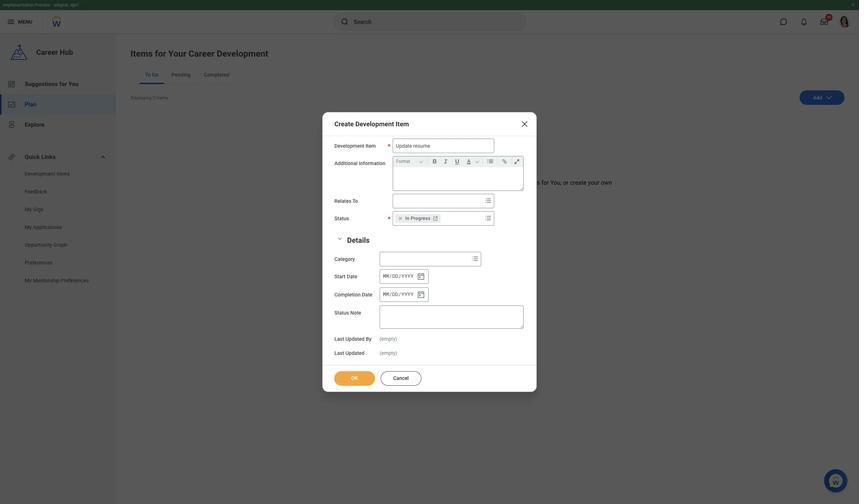 Task type: vqa. For each thing, say whether or not it's contained in the screenshot.
plus circle Icon
no



Task type: locate. For each thing, give the bounding box(es) containing it.
preferences down opportunity
[[25, 260, 53, 266]]

career
[[36, 48, 58, 57], [189, 49, 215, 59]]

0 vertical spatial my
[[25, 207, 32, 212]]

0 horizontal spatial to
[[145, 72, 151, 78]]

timeline milestone image
[[7, 120, 16, 129]]

1 (empty) from the top
[[380, 336, 397, 342]]

0 vertical spatial yyyy
[[402, 273, 414, 280]]

yyyy inside start date group
[[402, 273, 414, 280]]

0 vertical spatial updated
[[346, 336, 365, 342]]

2 mm / dd / yyyy from the top
[[383, 291, 414, 298]]

items
[[131, 49, 153, 59], [57, 171, 70, 177]]

0 horizontal spatial suggestions
[[25, 81, 58, 87]]

my inside 'my mentorship preferences' link
[[25, 278, 32, 283]]

hub
[[60, 48, 73, 57]]

plan link
[[0, 94, 116, 115]]

updated left by
[[346, 336, 365, 342]]

to left do
[[145, 72, 151, 78]]

0 horizontal spatial prompts image
[[471, 254, 480, 263]]

status down relates
[[335, 215, 349, 221]]

yyyy down start date group
[[402, 291, 414, 298]]

list
[[0, 74, 116, 135], [0, 170, 116, 286]]

development
[[422, 179, 456, 186]]

1 yyyy from the top
[[402, 273, 414, 280]]

0 vertical spatial mm
[[383, 273, 389, 280]]

1 mm / dd / yyyy from the top
[[383, 273, 414, 280]]

1 calendar image from the top
[[417, 272, 426, 281]]

items for your career development
[[131, 49, 268, 59]]

create
[[571, 179, 587, 186]]

(empty) right by
[[380, 336, 397, 342]]

1 horizontal spatial prompts image
[[484, 214, 493, 222]]

opportunities
[[457, 179, 492, 186]]

1 horizontal spatial to
[[353, 198, 358, 204]]

for for your
[[155, 49, 166, 59]]

in progress, press delete to clear value, ctrl + enter opens in new window. option
[[396, 214, 441, 223]]

create development item
[[335, 120, 409, 128]]

2 last from the top
[[335, 350, 344, 356]]

1 dd from the top
[[392, 273, 399, 280]]

0 vertical spatial status
[[335, 215, 349, 221]]

date right completion
[[362, 292, 373, 298]]

mm / dd / yyyy inside completion date group
[[383, 291, 414, 298]]

preferences
[[25, 260, 53, 266], [61, 278, 89, 283]]

development up completed
[[217, 49, 268, 59]]

1 vertical spatial list
[[0, 170, 116, 286]]

0
[[153, 95, 156, 101]]

mm down start date group
[[383, 291, 389, 298]]

mm / dd / yyyy down start date group
[[383, 291, 414, 298]]

1 horizontal spatial career
[[189, 49, 215, 59]]

feedback
[[25, 189, 47, 195]]

additional
[[335, 160, 358, 166]]

my gigs
[[25, 207, 44, 212]]

0 vertical spatial item
[[396, 120, 409, 128]]

tab list
[[131, 65, 845, 85]]

(empty) for last updated by
[[380, 336, 397, 342]]

1 horizontal spatial date
[[362, 292, 373, 298]]

2 status from the top
[[335, 310, 349, 316]]

0 vertical spatial mm / dd / yyyy
[[383, 273, 414, 280]]

prompts image
[[484, 196, 493, 205]]

1 vertical spatial dd
[[392, 291, 399, 298]]

suggestions down maximize icon
[[508, 179, 540, 186]]

career left hub
[[36, 48, 58, 57]]

opportunity graph link
[[24, 241, 99, 249]]

dd
[[392, 273, 399, 280], [392, 291, 399, 298]]

(empty) up cancel
[[380, 350, 397, 356]]

0 horizontal spatial items
[[57, 171, 70, 177]]

dd for completion date
[[392, 291, 399, 298]]

maximize image
[[512, 157, 522, 166]]

inbox large image
[[821, 18, 829, 25]]

mm for completion date
[[383, 291, 389, 298]]

1 last from the top
[[335, 336, 344, 342]]

calendar image inside start date group
[[417, 272, 426, 281]]

for inside list
[[59, 81, 67, 87]]

1 vertical spatial for
[[59, 81, 67, 87]]

dd inside completion date group
[[392, 291, 399, 298]]

calendar image down category 'field'
[[417, 272, 426, 281]]

dd down start date group
[[392, 291, 399, 298]]

gigs
[[33, 207, 44, 212]]

0 horizontal spatial item
[[366, 143, 376, 149]]

1 updated from the top
[[346, 336, 365, 342]]

last updated by
[[335, 336, 372, 342]]

to do
[[145, 72, 159, 78]]

dashboard image
[[7, 80, 16, 89]]

mm / dd / yyyy inside start date group
[[383, 273, 414, 280]]

to right relates
[[353, 198, 358, 204]]

development item
[[335, 143, 376, 149]]

0 vertical spatial last
[[335, 336, 344, 342]]

2 (empty) from the top
[[380, 350, 397, 356]]

displaying 0 items
[[131, 95, 168, 101]]

my applications link
[[24, 224, 99, 231]]

displaying
[[131, 95, 152, 101]]

my for my mentorship preferences
[[25, 278, 32, 283]]

last up the last updated
[[335, 336, 344, 342]]

completion date group
[[380, 287, 429, 302]]

for left you, at right
[[542, 179, 549, 186]]

my left mentorship on the bottom left of the page
[[25, 278, 32, 283]]

1 vertical spatial prompts image
[[471, 254, 480, 263]]

my
[[25, 207, 32, 212], [25, 224, 32, 230], [25, 278, 32, 283]]

0 vertical spatial items
[[131, 49, 153, 59]]

updated
[[346, 336, 365, 342], [346, 350, 365, 356]]

from
[[494, 179, 506, 186]]

status left 'note'
[[335, 310, 349, 316]]

1 status from the top
[[335, 215, 349, 221]]

0 vertical spatial dd
[[392, 273, 399, 280]]

you,
[[551, 179, 562, 186]]

suggestions up plan
[[25, 81, 58, 87]]

2 vertical spatial my
[[25, 278, 32, 283]]

1 horizontal spatial item
[[396, 120, 409, 128]]

my inside the my applications link
[[25, 224, 32, 230]]

completion date
[[335, 292, 373, 298]]

0 vertical spatial list
[[0, 74, 116, 135]]

1 vertical spatial item
[[366, 143, 376, 149]]

start date group
[[380, 269, 429, 284]]

yyyy
[[402, 273, 414, 280], [402, 291, 414, 298]]

mm / dd / yyyy
[[383, 273, 414, 280], [383, 291, 414, 298]]

pending button
[[166, 65, 197, 84]]

item
[[396, 120, 409, 128], [366, 143, 376, 149]]

1 vertical spatial yyyy
[[402, 291, 414, 298]]

2 horizontal spatial for
[[542, 179, 549, 186]]

1 vertical spatial my
[[25, 224, 32, 230]]

note
[[351, 310, 362, 316]]

x image
[[521, 120, 529, 128]]

calendar image inside completion date group
[[417, 290, 426, 299]]

1 vertical spatial updated
[[346, 350, 365, 356]]

Status Note text field
[[380, 305, 524, 329]]

3 my from the top
[[25, 278, 32, 283]]

1 vertical spatial mm / dd / yyyy
[[383, 291, 414, 298]]

status inside details group
[[335, 310, 349, 316]]

cancel
[[394, 375, 409, 381]]

underline image
[[453, 157, 463, 166]]

my inside my gigs link
[[25, 207, 32, 212]]

to do button
[[139, 65, 164, 84]]

1 vertical spatial last
[[335, 350, 344, 356]]

development
[[217, 49, 268, 59], [356, 120, 394, 128], [335, 143, 365, 149], [25, 171, 55, 177]]

preview
[[35, 3, 50, 8]]

cancel button
[[381, 371, 422, 386]]

last for last updated
[[335, 350, 344, 356]]

details
[[347, 236, 370, 245]]

relates to
[[335, 198, 358, 204]]

prompts image
[[484, 214, 493, 222], [471, 254, 480, 263]]

date for completion date
[[362, 292, 373, 298]]

1 vertical spatial (empty)
[[380, 350, 397, 356]]

relates
[[335, 198, 352, 204]]

yyyy inside completion date group
[[402, 291, 414, 298]]

updated down last updated by
[[346, 350, 365, 356]]

by
[[366, 336, 372, 342]]

items inside list
[[57, 171, 70, 177]]

1 vertical spatial date
[[362, 292, 373, 298]]

status for status
[[335, 215, 349, 221]]

date
[[347, 274, 358, 279], [362, 292, 373, 298]]

details group
[[335, 234, 525, 357]]

0 vertical spatial suggestions
[[25, 81, 58, 87]]

ok
[[352, 375, 358, 381]]

last
[[335, 336, 344, 342], [335, 350, 344, 356]]

1 horizontal spatial for
[[155, 49, 166, 59]]

date right the start
[[347, 274, 358, 279]]

profile logan mcneil element
[[835, 14, 855, 30]]

development up 'feedback'
[[25, 171, 55, 177]]

0 vertical spatial calendar image
[[417, 272, 426, 281]]

create development item dialog
[[323, 112, 537, 392]]

1 vertical spatial calendar image
[[417, 290, 426, 299]]

1 my from the top
[[25, 207, 32, 212]]

mm inside completion date group
[[383, 291, 389, 298]]

(empty)
[[380, 336, 397, 342], [380, 350, 397, 356]]

information
[[359, 160, 386, 166]]

onboarding home image
[[7, 100, 16, 109]]

2 calendar image from the top
[[417, 290, 426, 299]]

2 my from the top
[[25, 224, 32, 230]]

calendar image for start date
[[417, 272, 426, 281]]

1 vertical spatial mm
[[383, 291, 389, 298]]

2 mm from the top
[[383, 291, 389, 298]]

2 updated from the top
[[346, 350, 365, 356]]

1 mm from the top
[[383, 273, 389, 280]]

Category field
[[380, 253, 470, 266]]

yyyy for completion date
[[402, 291, 414, 298]]

2 yyyy from the top
[[402, 291, 414, 298]]

development items
[[25, 171, 70, 177]]

for
[[155, 49, 166, 59], [59, 81, 67, 87], [542, 179, 549, 186]]

0 horizontal spatial date
[[347, 274, 358, 279]]

last down last updated by
[[335, 350, 344, 356]]

1 vertical spatial suggestions
[[508, 179, 540, 186]]

my down "my gigs"
[[25, 224, 32, 230]]

0 vertical spatial preferences
[[25, 260, 53, 266]]

italic image
[[441, 157, 451, 166]]

link image
[[500, 157, 510, 166]]

dd up completion date group
[[392, 273, 399, 280]]

mm / dd / yyyy up completion date group
[[383, 273, 414, 280]]

plan
[[25, 101, 37, 108]]

format group
[[395, 156, 525, 167]]

preferences down preferences link
[[61, 278, 89, 283]]

career right the your
[[189, 49, 215, 59]]

suggestions
[[25, 81, 58, 87], [508, 179, 540, 186]]

items up to do button
[[131, 49, 153, 59]]

prompts image for category
[[471, 254, 480, 263]]

last updated
[[335, 350, 365, 356]]

calendar image
[[417, 272, 426, 281], [417, 290, 426, 299]]

last for last updated by
[[335, 336, 344, 342]]

to
[[145, 72, 151, 78], [353, 198, 358, 204]]

in progress element
[[406, 215, 431, 222]]

/
[[389, 273, 392, 280], [399, 273, 402, 280], [389, 291, 392, 298], [399, 291, 402, 298]]

ext link image
[[432, 215, 440, 222]]

0 horizontal spatial preferences
[[25, 260, 53, 266]]

1 vertical spatial items
[[57, 171, 70, 177]]

1 horizontal spatial preferences
[[61, 278, 89, 283]]

mm up completion date group
[[383, 273, 389, 280]]

your
[[168, 49, 187, 59]]

0 vertical spatial date
[[347, 274, 358, 279]]

1 vertical spatial status
[[335, 310, 349, 316]]

0 horizontal spatial for
[[59, 81, 67, 87]]

status
[[335, 215, 349, 221], [335, 310, 349, 316]]

mm
[[383, 273, 389, 280], [383, 291, 389, 298]]

1 list from the top
[[0, 74, 116, 135]]

0 vertical spatial (empty)
[[380, 336, 397, 342]]

1 vertical spatial preferences
[[61, 278, 89, 283]]

my left gigs
[[25, 207, 32, 212]]

1 vertical spatial to
[[353, 198, 358, 204]]

0 vertical spatial for
[[155, 49, 166, 59]]

explore link
[[0, 115, 116, 135]]

2 list from the top
[[0, 170, 116, 286]]

dd inside start date group
[[392, 273, 399, 280]]

for left you
[[59, 81, 67, 87]]

tab list containing to do
[[131, 65, 845, 85]]

for left the your
[[155, 49, 166, 59]]

this
[[375, 179, 385, 186]]

mentorship
[[33, 278, 60, 283]]

yyyy up completion date group
[[402, 273, 414, 280]]

items up feedback link
[[57, 171, 70, 177]]

2 dd from the top
[[392, 291, 399, 298]]

calendar image down start date group
[[417, 290, 426, 299]]

0 vertical spatial to
[[145, 72, 151, 78]]

mm inside start date group
[[383, 273, 389, 280]]

0 vertical spatial prompts image
[[484, 214, 493, 222]]



Task type: describe. For each thing, give the bounding box(es) containing it.
my for my applications
[[25, 224, 32, 230]]

own
[[601, 179, 612, 186]]

your
[[589, 179, 600, 186]]

opportunity
[[25, 242, 52, 248]]

status note
[[335, 310, 362, 316]]

preferences link
[[24, 259, 99, 266]]

close environment banner image
[[852, 3, 856, 7]]

do
[[152, 72, 159, 78]]

bulleted list image
[[486, 157, 496, 166]]

dd for start date
[[392, 273, 399, 280]]

to inside the create development item dialog
[[353, 198, 358, 204]]

list containing suggestions for you
[[0, 74, 116, 135]]

my applications
[[25, 224, 62, 230]]

to
[[403, 179, 409, 186]]

mm / dd / yyyy for start date
[[383, 273, 414, 280]]

bold image
[[430, 157, 440, 166]]

status for status note
[[335, 310, 349, 316]]

development items link
[[24, 170, 99, 177]]

implementation preview -   adeptai_dpt1
[[3, 3, 79, 8]]

start date
[[335, 274, 358, 279]]

-
[[51, 3, 53, 8]]

details button
[[347, 236, 370, 245]]

prompts image for status
[[484, 214, 493, 222]]

opportunity graph
[[25, 242, 67, 248]]

2 vertical spatial for
[[542, 179, 549, 186]]

my mentorship preferences link
[[24, 277, 99, 284]]

add
[[410, 179, 420, 186]]

or
[[564, 179, 569, 186]]

mm for start date
[[383, 273, 389, 280]]

notifications large image
[[801, 18, 808, 25]]

development up "additional"
[[335, 143, 365, 149]]

Relates To field
[[393, 194, 483, 208]]

use this space to add development opportunities from suggestions for you, or create your own
[[363, 179, 612, 186]]

to inside button
[[145, 72, 151, 78]]

use
[[363, 179, 373, 186]]

applications
[[33, 224, 62, 230]]

career hub
[[36, 48, 73, 57]]

in progress
[[406, 215, 431, 221]]

list containing development items
[[0, 170, 116, 286]]

Development Item text field
[[393, 139, 495, 153]]

1 horizontal spatial items
[[131, 49, 153, 59]]

date for start date
[[347, 274, 358, 279]]

mm / dd / yyyy for completion date
[[383, 291, 414, 298]]

0 horizontal spatial career
[[36, 48, 58, 57]]

completion
[[335, 292, 361, 298]]

start
[[335, 274, 346, 279]]

you
[[69, 81, 79, 87]]

for for you
[[59, 81, 67, 87]]

implementation
[[3, 3, 34, 8]]

development up development item
[[356, 120, 394, 128]]

create
[[335, 120, 354, 128]]

feedback link
[[24, 188, 99, 195]]

x small image
[[397, 215, 404, 222]]

my mentorship preferences
[[25, 278, 89, 283]]

explore
[[25, 121, 45, 128]]

items
[[157, 95, 168, 101]]

format
[[397, 159, 411, 164]]

my for my gigs
[[25, 207, 32, 212]]

adeptai_dpt1
[[54, 3, 79, 8]]

format button
[[395, 157, 427, 165]]

updated for last updated by
[[346, 336, 365, 342]]

suggestions for you link
[[0, 74, 116, 94]]

graph
[[53, 242, 67, 248]]

ok button
[[335, 371, 375, 386]]

pending
[[172, 72, 191, 78]]

progress
[[411, 215, 431, 221]]

space
[[386, 179, 402, 186]]

(empty) for last updated
[[380, 350, 397, 356]]

additional information
[[335, 160, 386, 166]]

suggestions inside list
[[25, 81, 58, 87]]

updated for last updated
[[346, 350, 365, 356]]

completed button
[[198, 65, 235, 84]]

in
[[406, 215, 410, 221]]

category
[[335, 256, 355, 262]]

completed
[[204, 72, 230, 78]]

implementation preview -   adeptai_dpt1 banner
[[0, 0, 860, 33]]

chevron down image
[[336, 236, 344, 241]]

suggestions for you
[[25, 81, 79, 87]]

calendar image for completion date
[[417, 290, 426, 299]]

development inside list
[[25, 171, 55, 177]]

yyyy for start date
[[402, 273, 414, 280]]

search image
[[341, 17, 349, 26]]

Additional Information text field
[[393, 167, 524, 190]]

my gigs link
[[24, 206, 99, 213]]

1 horizontal spatial suggestions
[[508, 179, 540, 186]]



